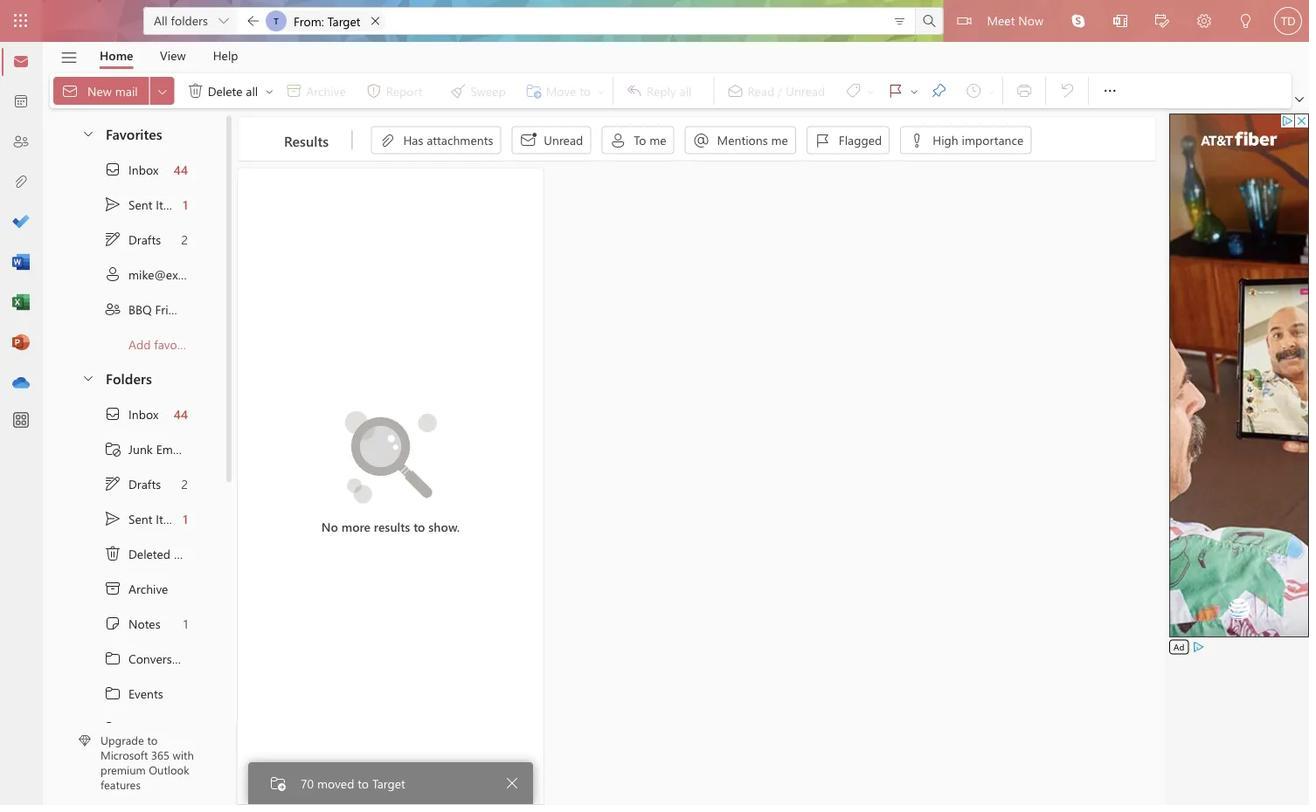 Task type: locate. For each thing, give the bounding box(es) containing it.
importance
[[962, 132, 1024, 148]]

1 horizontal spatial 
[[187, 82, 204, 100]]

folders tree item
[[64, 362, 205, 397]]

 inside move & delete group
[[187, 82, 204, 100]]

 june 2023
[[104, 720, 183, 738]]

 drafts inside favorites tree
[[104, 231, 161, 248]]

0 vertical spatial 1
[[183, 196, 188, 213]]

tree
[[64, 397, 205, 806]]

 button
[[1057, 0, 1099, 42]]

 inbox up  tree item on the left of page
[[104, 406, 158, 423]]

 up  tree item
[[104, 231, 121, 248]]

 tree item up  mike@example.com
[[64, 222, 205, 257]]

2  from the top
[[104, 475, 121, 493]]

june
[[128, 721, 153, 737]]

drafts inside 'tree'
[[128, 476, 161, 492]]

favorites tree
[[64, 110, 237, 362]]

2  drafts from the top
[[104, 475, 161, 493]]

0 vertical spatial inbox
[[128, 161, 158, 178]]

0 horizontal spatial 
[[104, 545, 121, 563]]

inbox inside favorites tree
[[128, 161, 158, 178]]

1 vertical spatial  tree item
[[64, 467, 205, 502]]

people image
[[12, 134, 30, 151]]

sent
[[128, 196, 152, 213], [128, 511, 152, 527]]

2 down email at the left of page
[[181, 476, 188, 492]]

1 horizontal spatial  button
[[907, 77, 921, 105]]

1 43 from the top
[[174, 161, 188, 178]]

archive
[[128, 581, 168, 597]]

2 43 from the top
[[174, 406, 188, 422]]

1  from the top
[[104, 650, 121, 668]]

2  inbox from the top
[[104, 406, 158, 423]]

1  from the top
[[104, 161, 121, 178]]

me inside  mentions me
[[771, 132, 788, 148]]

2  from the top
[[104, 685, 121, 703]]

1 vertical spatial  tree item
[[64, 502, 205, 537]]

1 vertical spatial 
[[104, 510, 121, 528]]

1 up  deleted items
[[183, 511, 188, 527]]

items right deleted
[[174, 546, 203, 562]]

 tree item up junk
[[64, 397, 205, 432]]

 for  delete all 
[[187, 82, 204, 100]]

 sent items 1 up deleted
[[104, 510, 188, 528]]

1 vertical spatial 
[[104, 406, 121, 423]]

0 vertical spatial 
[[104, 161, 121, 178]]

1  sent items 1 from the top
[[104, 196, 188, 213]]

me inside  to me
[[650, 132, 666, 148]]

2  tree item from the top
[[64, 397, 205, 432]]

0 vertical spatial 2
[[181, 231, 188, 248]]

1 drafts from the top
[[128, 231, 161, 248]]

notes
[[128, 616, 160, 632]]

1 horizontal spatial target
[[372, 776, 405, 792]]

 left folders
[[81, 371, 95, 385]]

1 vertical spatial  button
[[498, 770, 526, 798]]

 drafts down  tree item on the left of page
[[104, 475, 161, 493]]

target right moved
[[372, 776, 405, 792]]

sent inside favorites tree
[[128, 196, 152, 213]]

show.
[[429, 519, 460, 535]]

1 vertical spatial 
[[104, 545, 121, 563]]


[[957, 14, 971, 28]]

 inside  dropdown button
[[155, 84, 169, 98]]

powerpoint image
[[12, 335, 30, 352]]

2 vertical spatial to
[[358, 776, 369, 792]]

events
[[128, 686, 163, 702]]

0 horizontal spatial target
[[327, 13, 361, 29]]

 inside favorites tree
[[104, 161, 121, 178]]

none search field inside '' banner
[[238, 7, 943, 35]]

inbox for 
[[128, 161, 158, 178]]

0 vertical spatial 
[[187, 82, 204, 100]]

 button
[[1093, 73, 1128, 108]]

 tree item down favorites
[[64, 152, 205, 187]]

2 vertical spatial 
[[104, 720, 121, 738]]

1 horizontal spatial me
[[771, 132, 788, 148]]

me right to
[[650, 132, 666, 148]]

 tree item up microsoft
[[64, 711, 205, 746]]

 inside  delete all 
[[264, 86, 275, 97]]

view button
[[147, 42, 199, 69]]

items up  mike@example.com
[[156, 196, 185, 213]]

1  tree item from the top
[[64, 641, 205, 676]]

1  tree item from the top
[[64, 152, 205, 187]]

 button
[[1225, 0, 1267, 44]]

1 vertical spatial  tree item
[[64, 397, 205, 432]]

inbox
[[128, 161, 158, 178], [128, 406, 158, 422]]

 button
[[262, 77, 276, 105]]

high
[[933, 132, 958, 148]]

1 vertical spatial 
[[104, 266, 121, 283]]

 button down  new mail
[[73, 117, 102, 149]]

1 vertical spatial sent
[[128, 511, 152, 527]]

 tree item up deleted
[[64, 502, 205, 537]]

0 vertical spatial 
[[104, 650, 121, 668]]

to
[[413, 519, 425, 535], [147, 733, 158, 748], [358, 776, 369, 792]]

1  tree item from the top
[[64, 222, 205, 257]]

1  button from the top
[[73, 117, 102, 149]]

inbox up  junk email
[[128, 406, 158, 422]]

2 vertical spatial 1
[[183, 616, 188, 632]]

0 vertical spatial  tree item
[[64, 187, 205, 222]]

 inside favorites tree item
[[81, 126, 95, 140]]

0 vertical spatial 
[[887, 82, 905, 100]]

2 up mike@example.com
[[181, 231, 188, 248]]

me
[[650, 132, 666, 148], [771, 132, 788, 148]]

 for  button in the favorites tree item
[[81, 126, 95, 140]]

0 vertical spatial  button
[[73, 117, 102, 149]]

 inside tree item
[[104, 266, 121, 283]]

all
[[246, 82, 258, 99]]

 inbox down favorites tree item
[[104, 161, 158, 178]]

1 up mike@example.com
[[183, 196, 188, 213]]

0 vertical spatial to
[[413, 519, 425, 535]]

1 vertical spatial target
[[372, 776, 405, 792]]

sent up  tree item on the bottom left of the page
[[128, 511, 152, 527]]

3 1 from the top
[[183, 616, 188, 632]]

bbq
[[128, 301, 152, 317]]

0 horizontal spatial 
[[370, 16, 381, 26]]

 left to
[[609, 132, 627, 149]]

 tree item
[[64, 641, 205, 676], [64, 676, 205, 711], [64, 711, 205, 746]]

1 me from the left
[[650, 132, 666, 148]]

 for 
[[104, 161, 121, 178]]

0 vertical spatial  tree item
[[64, 152, 205, 187]]

None search field
[[238, 7, 943, 35]]


[[246, 14, 260, 28]]

 up  tree item on the bottom left of the page
[[104, 510, 121, 528]]

 button left folders
[[73, 362, 102, 394]]

drafts down  junk email
[[128, 476, 161, 492]]

2 inside favorites tree
[[181, 231, 188, 248]]


[[104, 196, 121, 213], [104, 510, 121, 528]]

flagged
[[839, 132, 882, 148]]

 down favorites tree item
[[104, 161, 121, 178]]

 button right mail on the top left
[[150, 77, 175, 105]]

1 vertical spatial 
[[505, 777, 519, 791]]

 tree item
[[64, 152, 205, 187], [64, 397, 205, 432]]

2 for 
[[181, 231, 188, 248]]

me right mentions
[[771, 132, 788, 148]]

1 vertical spatial to
[[147, 733, 158, 748]]

 sent items 1
[[104, 196, 188, 213], [104, 510, 188, 528]]


[[104, 615, 121, 633]]

1 vertical spatial 
[[814, 132, 832, 149]]

tab list
[[87, 42, 252, 69]]

 tree item down junk
[[64, 467, 205, 502]]

Search Scope Selector. field
[[143, 7, 238, 35]]


[[370, 16, 381, 26], [505, 777, 519, 791]]

tab list containing home
[[87, 42, 252, 69]]

1 vertical spatial 43
[[174, 406, 188, 422]]

results
[[374, 519, 410, 535]]

0 vertical spatial  drafts
[[104, 231, 161, 248]]

1 for first  tree item from the bottom of the | application
[[183, 511, 188, 527]]

 drafts for 
[[104, 231, 161, 248]]

 down 
[[104, 475, 121, 493]]

 for 
[[104, 406, 121, 423]]

2 inbox from the top
[[128, 406, 158, 422]]

 inbox inside favorites tree
[[104, 161, 158, 178]]

1  button from the left
[[150, 77, 175, 105]]

 for 
[[104, 231, 121, 248]]

 button
[[243, 10, 264, 31]]

 drafts up  tree item
[[104, 231, 161, 248]]

1  from the top
[[104, 196, 121, 213]]

 inside  
[[909, 86, 920, 97]]

 button
[[1141, 0, 1183, 44]]

0 vertical spatial 
[[104, 231, 121, 248]]

1 vertical spatial  sent items 1
[[104, 510, 188, 528]]

 for  dropdown button within move & delete group
[[155, 84, 169, 98]]

2  button from the left
[[907, 77, 921, 105]]

1  from the top
[[104, 231, 121, 248]]

 button
[[150, 77, 175, 105], [907, 77, 921, 105]]

1 vertical spatial  button
[[73, 362, 102, 394]]

 right mail on the top left
[[155, 84, 169, 98]]

message list section
[[238, 169, 544, 805]]

 down favorites tree item
[[104, 196, 121, 213]]

1 vertical spatial drafts
[[128, 476, 161, 492]]

 for  button inside the folders tree item
[[81, 371, 95, 385]]


[[269, 775, 287, 793]]

move & delete group
[[53, 73, 609, 108]]

 button
[[878, 77, 907, 105]]

2 vertical spatial items
[[174, 546, 203, 562]]

 button inside move & delete group
[[150, 77, 175, 105]]

2  sent items 1 from the top
[[104, 510, 188, 528]]

1 horizontal spatial 
[[505, 777, 519, 791]]

 down  new mail
[[81, 126, 95, 140]]

 tree item up  events
[[64, 641, 205, 676]]

td
[[1281, 14, 1295, 28]]

 mike@example.com
[[104, 266, 237, 283]]

 left  at top
[[887, 82, 905, 100]]

0 vertical spatial 
[[104, 196, 121, 213]]

0 vertical spatial items
[[156, 196, 185, 213]]

 mentions me
[[693, 132, 788, 149]]

2 drafts from the top
[[128, 476, 161, 492]]

Search field
[[390, 11, 879, 29]]

 for  flagged
[[814, 132, 832, 149]]

2  tree item from the top
[[64, 467, 205, 502]]

 left events
[[104, 685, 121, 703]]

1 vertical spatial 
[[104, 475, 121, 493]]

drafts inside favorites tree
[[128, 231, 161, 248]]

 right all
[[264, 86, 275, 97]]

43 up email at the left of page
[[174, 406, 188, 422]]

1 vertical spatial 2
[[181, 476, 188, 492]]

 up 
[[104, 545, 121, 563]]


[[104, 301, 121, 318]]

1 sent from the top
[[128, 196, 152, 213]]

inbox down favorites tree item
[[128, 161, 158, 178]]

tree containing 
[[64, 397, 205, 806]]

0 vertical spatial  tree item
[[64, 222, 205, 257]]


[[104, 650, 121, 668], [104, 685, 121, 703], [104, 720, 121, 738]]

 tree item
[[64, 292, 205, 327]]

1 1 from the top
[[183, 196, 188, 213]]

 down 
[[104, 650, 121, 668]]

1 horizontal spatial 
[[887, 82, 905, 100]]

0 vertical spatial 43
[[174, 161, 188, 178]]

 tree item down favorites tree item
[[64, 187, 205, 222]]

1 horizontal spatial 
[[609, 132, 627, 149]]

2  button from the top
[[73, 362, 102, 394]]

1 vertical spatial inbox
[[128, 406, 158, 422]]

 tree item
[[64, 607, 205, 641]]

2  from the top
[[104, 510, 121, 528]]

 tree item
[[64, 187, 205, 222], [64, 502, 205, 537]]

0 horizontal spatial 
[[104, 266, 121, 283]]

more apps image
[[12, 413, 30, 430]]

 for  
[[887, 82, 905, 100]]

drafts
[[128, 231, 161, 248], [128, 476, 161, 492]]

0 vertical spatial  inbox
[[104, 161, 158, 178]]

3  from the top
[[104, 720, 121, 738]]

left-rail-appbar navigation
[[3, 42, 38, 404]]

to
[[634, 132, 646, 148]]

files image
[[12, 174, 30, 191]]

meet
[[987, 12, 1015, 28]]

 drafts
[[104, 231, 161, 248], [104, 475, 161, 493]]

 for  events
[[104, 685, 121, 703]]

0 vertical spatial  sent items 1
[[104, 196, 188, 213]]

1 vertical spatial  drafts
[[104, 475, 161, 493]]


[[1155, 14, 1169, 28]]

0 vertical spatial 
[[609, 132, 627, 149]]

premium features image
[[79, 735, 91, 748]]

no more results to show.
[[321, 519, 460, 535]]


[[887, 82, 905, 100], [814, 132, 832, 149]]

1 inbox from the top
[[128, 161, 158, 178]]

1 vertical spatial 1
[[183, 511, 188, 527]]

items up  deleted items
[[156, 511, 185, 527]]

1 vertical spatial items
[[156, 511, 185, 527]]

 high importance
[[908, 132, 1024, 149]]

target
[[327, 13, 361, 29], [372, 776, 405, 792]]

 inside 'tree'
[[104, 475, 121, 493]]

 junk email
[[104, 440, 185, 458]]

0 horizontal spatial me
[[650, 132, 666, 148]]

from: target
[[294, 13, 361, 29]]

 button
[[73, 117, 102, 149], [73, 362, 102, 394]]

 button
[[365, 10, 386, 31], [498, 770, 526, 798]]


[[379, 132, 396, 149]]

excel image
[[12, 295, 30, 312]]

1 2 from the top
[[181, 231, 188, 248]]

drafts up  tree item
[[128, 231, 161, 248]]

 bbq friends
[[104, 301, 194, 318]]

1 vertical spatial 
[[104, 685, 121, 703]]

target inside "search field"
[[327, 13, 361, 29]]

 sent items 1 up  tree item
[[104, 196, 188, 213]]


[[930, 82, 948, 100]]

 inbox
[[104, 161, 158, 178], [104, 406, 158, 423]]

delete
[[208, 82, 243, 99]]

1 right notes
[[183, 616, 188, 632]]

0 horizontal spatial  button
[[150, 77, 175, 105]]

drafts for 
[[128, 231, 161, 248]]

 left delete
[[187, 82, 204, 100]]

sent down favorites tree item
[[128, 196, 152, 213]]

2 2 from the top
[[181, 476, 188, 492]]

0 horizontal spatial to
[[147, 733, 158, 748]]

microsoft
[[101, 748, 148, 763]]


[[609, 132, 627, 149], [104, 266, 121, 283]]

0 vertical spatial sent
[[128, 196, 152, 213]]

target right from:
[[327, 13, 361, 29]]

0 horizontal spatial 
[[814, 132, 832, 149]]

meet now
[[987, 12, 1043, 28]]

1 horizontal spatial  button
[[498, 770, 526, 798]]

 inside folders tree item
[[81, 371, 95, 385]]

0 vertical spatial 
[[370, 16, 381, 26]]

 inside favorites tree
[[104, 231, 121, 248]]

 left the june
[[104, 720, 121, 738]]

1 inside favorites tree
[[183, 196, 188, 213]]

items inside favorites tree
[[156, 196, 185, 213]]

2 inside 'tree'
[[181, 476, 188, 492]]

1 inside  tree item
[[183, 616, 188, 632]]

 tree item inside favorites tree
[[64, 222, 205, 257]]

help button
[[200, 42, 251, 69]]

1  inbox from the top
[[104, 161, 158, 178]]


[[908, 132, 926, 149]]

0 vertical spatial  button
[[365, 10, 386, 31]]

1  drafts from the top
[[104, 231, 161, 248]]

 tree item up the june
[[64, 676, 205, 711]]

70 moved to target
[[301, 776, 405, 792]]

 up 
[[104, 266, 121, 283]]

 inside tree item
[[104, 545, 121, 563]]


[[187, 82, 204, 100], [104, 545, 121, 563]]

inbox inside 'tree'
[[128, 406, 158, 422]]

43 inside favorites tree
[[174, 161, 188, 178]]

 button inside favorites tree item
[[73, 117, 102, 149]]

 up 
[[104, 406, 121, 423]]

43 down favorites tree item
[[174, 161, 188, 178]]

none search field containing 
[[238, 7, 943, 35]]

add
[[128, 336, 151, 352]]

 button left  at top
[[907, 77, 921, 105]]

2  from the top
[[104, 406, 121, 423]]

2 me from the left
[[771, 132, 788, 148]]


[[155, 84, 169, 98], [264, 86, 275, 97], [909, 86, 920, 97], [81, 126, 95, 140], [81, 371, 95, 385]]

 left flagged
[[814, 132, 832, 149]]

0 vertical spatial drafts
[[128, 231, 161, 248]]

 tree item
[[64, 222, 205, 257], [64, 467, 205, 502]]

calendar image
[[12, 94, 30, 111]]

 inside tags group
[[887, 82, 905, 100]]

0 vertical spatial target
[[327, 13, 361, 29]]

1 vertical spatial  inbox
[[104, 406, 158, 423]]

 inside message list "section"
[[505, 777, 519, 791]]

43 for 
[[174, 161, 188, 178]]

 right '' button
[[909, 86, 920, 97]]

2 1 from the top
[[183, 511, 188, 527]]

 button inside folders tree item
[[73, 362, 102, 394]]



Task type: describe. For each thing, give the bounding box(es) containing it.
 for 
[[104, 650, 121, 668]]

to inside upgrade to microsoft 365 with premium outlook features
[[147, 733, 158, 748]]

me for 
[[650, 132, 666, 148]]

3  tree item from the top
[[64, 711, 205, 746]]

features
[[101, 777, 141, 793]]

 
[[887, 82, 920, 100]]

 inbox for 
[[104, 161, 158, 178]]

premium
[[101, 763, 146, 778]]

43 for 
[[174, 406, 188, 422]]

 inbox for 
[[104, 406, 158, 423]]


[[1295, 95, 1304, 104]]

tags group
[[718, 73, 999, 108]]

 button
[[1183, 0, 1225, 44]]

all
[[154, 12, 168, 28]]


[[104, 580, 121, 598]]

 for  to me
[[609, 132, 627, 149]]

 tree item
[[64, 537, 205, 572]]

folders
[[171, 12, 208, 28]]

 inside 'tree'
[[104, 510, 121, 528]]

 sent items 1 inside favorites tree
[[104, 196, 188, 213]]

friends
[[155, 301, 194, 317]]

 unread
[[519, 132, 583, 149]]

2 horizontal spatial to
[[413, 519, 425, 535]]

0 horizontal spatial  button
[[365, 10, 386, 31]]

add favorite tree item
[[64, 327, 205, 362]]

 button for folders
[[73, 362, 102, 394]]


[[693, 132, 710, 149]]

favorite
[[154, 336, 195, 352]]

|
[[350, 124, 354, 149]]

email
[[156, 441, 185, 457]]

now
[[1018, 12, 1043, 28]]

td button
[[1267, 0, 1309, 42]]

2023
[[156, 721, 183, 737]]


[[60, 49, 78, 67]]

 button inside tags group
[[907, 77, 921, 105]]

2 sent from the top
[[128, 511, 152, 527]]

more
[[341, 519, 371, 535]]

tab list inside | application
[[87, 42, 252, 69]]

 events
[[104, 685, 163, 703]]

tree inside | application
[[64, 397, 205, 806]]

mentions
[[717, 132, 768, 148]]

 new mail
[[61, 82, 138, 100]]

moved
[[317, 776, 354, 792]]

t
[[274, 15, 279, 27]]

favorites tree item
[[64, 117, 205, 152]]

upgrade
[[101, 733, 144, 748]]

all folders
[[154, 12, 208, 28]]

word image
[[12, 254, 30, 272]]

70
[[301, 776, 314, 792]]


[[1197, 14, 1211, 28]]

 tree item for 
[[64, 152, 205, 187]]


[[1071, 14, 1085, 28]]

 button
[[52, 43, 87, 73]]

 has attachments
[[379, 132, 493, 149]]

set your advertising preferences image
[[1191, 641, 1205, 655]]

onedrive image
[[12, 375, 30, 392]]

results
[[284, 131, 329, 150]]

target inside message list "section"
[[372, 776, 405, 792]]

1 horizontal spatial to
[[358, 776, 369, 792]]

help
[[213, 47, 238, 63]]

 tree item
[[64, 432, 205, 467]]

outlook
[[149, 763, 189, 778]]

 notes
[[104, 615, 160, 633]]

1 for first  tree item from the top of the | application
[[183, 196, 188, 213]]

with
[[173, 748, 194, 763]]

2 for 
[[181, 476, 188, 492]]

add favorite
[[128, 336, 195, 352]]

 to me
[[609, 132, 666, 149]]


[[1101, 82, 1119, 100]]

 for  deleted items
[[104, 545, 121, 563]]

no
[[321, 519, 338, 535]]

mail
[[115, 82, 138, 99]]

junk
[[128, 441, 153, 457]]

 banner
[[0, 0, 1309, 44]]

home
[[100, 47, 133, 63]]

items inside  deleted items
[[174, 546, 203, 562]]

| application
[[0, 0, 1309, 806]]

from:
[[294, 13, 324, 29]]

 button for favorites
[[73, 117, 102, 149]]

view
[[160, 47, 186, 63]]

 for 
[[104, 475, 121, 493]]

 tree item
[[64, 572, 205, 607]]

folders
[[106, 369, 152, 387]]

 archive
[[104, 580, 168, 598]]

1  tree item from the top
[[64, 187, 205, 222]]

2  tree item from the top
[[64, 502, 205, 537]]


[[519, 132, 537, 149]]

mike@example.com
[[128, 266, 237, 283]]

has
[[403, 132, 423, 148]]

 for  june 2023
[[104, 720, 121, 738]]

365
[[151, 748, 170, 763]]

 for  mike@example.com
[[104, 266, 121, 283]]

 deleted items
[[104, 545, 203, 563]]


[[61, 82, 79, 100]]

 button
[[889, 10, 910, 31]]

 tree item for 
[[64, 467, 205, 502]]

ad
[[1174, 641, 1184, 653]]

 tree item
[[64, 257, 237, 292]]

upgrade to microsoft 365 with premium outlook features
[[101, 733, 194, 793]]

deleted
[[128, 546, 170, 562]]

drafts for 
[[128, 476, 161, 492]]

unread
[[544, 132, 583, 148]]

 tree item for 
[[64, 222, 205, 257]]

 button inside message list "section"
[[498, 770, 526, 798]]

 tree item for 
[[64, 397, 205, 432]]

to do image
[[12, 214, 30, 232]]

me for 
[[771, 132, 788, 148]]

attachments
[[427, 132, 493, 148]]

 inside favorites tree
[[104, 196, 121, 213]]

 button
[[1099, 0, 1141, 44]]


[[1113, 14, 1127, 28]]


[[104, 440, 121, 458]]

 button
[[921, 77, 956, 105]]

2  tree item from the top
[[64, 676, 205, 711]]

target image
[[266, 10, 287, 31]]

 drafts for 
[[104, 475, 161, 493]]

 flagged
[[814, 132, 882, 149]]

 delete all 
[[187, 82, 275, 100]]

inbox for 
[[128, 406, 158, 422]]


[[921, 12, 938, 30]]

 inside "search field"
[[370, 16, 381, 26]]

mail image
[[12, 53, 30, 71]]

favorites
[[106, 124, 162, 143]]



Task type: vqa. For each thing, say whether or not it's contained in the screenshot.
the leftmost the View
no



